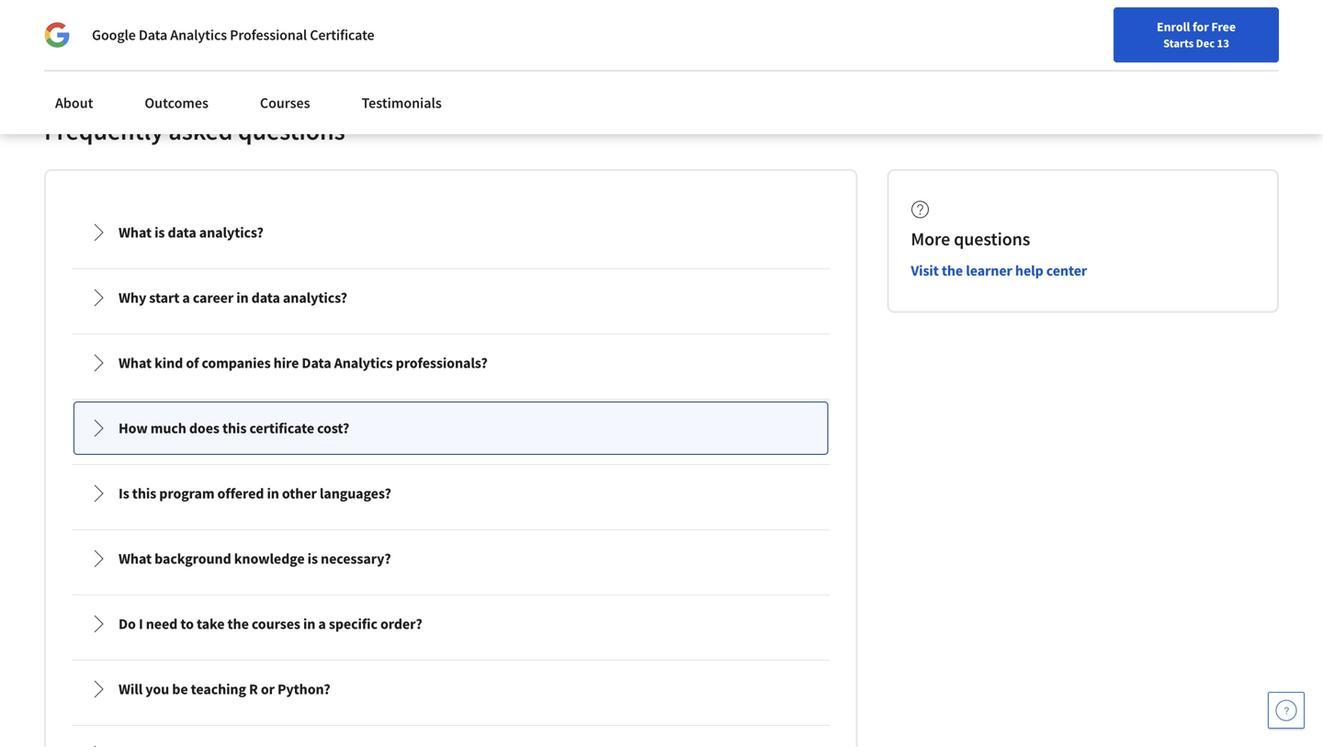 Task type: describe. For each thing, give the bounding box(es) containing it.
teaching
[[191, 680, 246, 698]]

enroll
[[1157, 18, 1191, 35]]

take
[[197, 615, 225, 633]]

in for career
[[236, 289, 249, 307]]

start
[[149, 289, 179, 307]]

0 vertical spatial questions
[[238, 114, 345, 147]]

what background knowledge is necessary?
[[119, 550, 391, 568]]

a inside dropdown button
[[318, 615, 326, 633]]

data inside dropdown button
[[168, 223, 196, 242]]

frequently asked questions
[[44, 114, 345, 147]]

more
[[911, 227, 951, 250]]

list containing what is data analytics?
[[68, 200, 834, 747]]

more questions
[[911, 227, 1031, 250]]

program
[[159, 484, 215, 503]]

google
[[92, 26, 136, 44]]

is this program offered in other languages? button
[[74, 468, 828, 519]]

data inside dropdown button
[[302, 354, 331, 372]]

testimonials link
[[351, 83, 453, 123]]

0 vertical spatial analytics
[[170, 26, 227, 44]]

what for what kind of companies hire data analytics professionals?
[[119, 354, 152, 372]]

asked
[[169, 114, 233, 147]]

be
[[172, 680, 188, 698]]

in for offered
[[267, 484, 279, 503]]

courses link
[[249, 83, 321, 123]]

0 horizontal spatial this
[[132, 484, 156, 503]]

learner
[[966, 261, 1013, 280]]

offered
[[217, 484, 264, 503]]

is
[[119, 484, 129, 503]]

how
[[119, 419, 148, 437]]

career
[[193, 289, 234, 307]]

visit
[[911, 261, 939, 280]]

frequently
[[44, 114, 163, 147]]

center
[[1047, 261, 1087, 280]]

13
[[1217, 36, 1230, 51]]

for
[[1193, 18, 1209, 35]]

testimonials
[[362, 94, 442, 112]]

help
[[1016, 261, 1044, 280]]

0 horizontal spatial data
[[139, 26, 167, 44]]

how much does this certificate cost? button
[[74, 403, 828, 454]]

much
[[151, 419, 186, 437]]

companies
[[202, 354, 271, 372]]

what kind of companies hire data analytics professionals?
[[119, 354, 488, 372]]

0 vertical spatial this
[[222, 419, 247, 437]]

outcomes link
[[134, 83, 220, 123]]

order?
[[380, 615, 422, 633]]

visit the learner help center link
[[911, 261, 1087, 280]]

data inside dropdown button
[[252, 289, 280, 307]]

do i need to take the courses in a specific order? button
[[74, 598, 828, 650]]

in inside do i need to take the courses in a specific order? dropdown button
[[303, 615, 316, 633]]

knowledge
[[234, 550, 305, 568]]

is this program offered in other languages?
[[119, 484, 391, 503]]

1 vertical spatial questions
[[954, 227, 1031, 250]]

what is data analytics? button
[[74, 207, 828, 258]]

cost?
[[317, 419, 349, 437]]

is inside 'dropdown button'
[[308, 550, 318, 568]]



Task type: locate. For each thing, give the bounding box(es) containing it.
this right the does
[[222, 419, 247, 437]]

visit the learner help center
[[911, 261, 1087, 280]]

0 horizontal spatial data
[[168, 223, 196, 242]]

professionals?
[[396, 354, 488, 372]]

will you be teaching r or python? button
[[74, 664, 828, 715]]

is inside dropdown button
[[155, 223, 165, 242]]

analytics
[[170, 26, 227, 44], [334, 354, 393, 372]]

professional
[[230, 26, 307, 44]]

1 vertical spatial the
[[228, 615, 249, 633]]

i
[[139, 615, 143, 633]]

kind
[[155, 354, 183, 372]]

other
[[282, 484, 317, 503]]

google data analytics professional certificate
[[92, 26, 375, 44]]

0 vertical spatial analytics?
[[199, 223, 264, 242]]

a right the start
[[182, 289, 190, 307]]

what for what is data analytics?
[[119, 223, 152, 242]]

coursera image
[[22, 15, 139, 44]]

1 vertical spatial data
[[302, 354, 331, 372]]

what left kind
[[119, 354, 152, 372]]

questions up learner
[[954, 227, 1031, 250]]

the
[[942, 261, 963, 280], [228, 615, 249, 633]]

hire
[[274, 354, 299, 372]]

1 vertical spatial a
[[318, 615, 326, 633]]

0 horizontal spatial in
[[236, 289, 249, 307]]

data right career
[[252, 289, 280, 307]]

outcomes
[[145, 94, 209, 112]]

or
[[261, 680, 275, 698]]

0 horizontal spatial analytics?
[[199, 223, 264, 242]]

0 horizontal spatial analytics
[[170, 26, 227, 44]]

courses
[[260, 94, 310, 112]]

what is data analytics?
[[119, 223, 264, 242]]

a
[[182, 289, 190, 307], [318, 615, 326, 633]]

in inside is this program offered in other languages? dropdown button
[[267, 484, 279, 503]]

1 horizontal spatial analytics
[[334, 354, 393, 372]]

about link
[[44, 83, 104, 123]]

is up the start
[[155, 223, 165, 242]]

languages?
[[320, 484, 391, 503]]

1 vertical spatial data
[[252, 289, 280, 307]]

the right take
[[228, 615, 249, 633]]

what left background
[[119, 550, 152, 568]]

need
[[146, 615, 178, 633]]

why start a career in data analytics? button
[[74, 272, 828, 323]]

a inside dropdown button
[[182, 289, 190, 307]]

the inside dropdown button
[[228, 615, 249, 633]]

data up the start
[[168, 223, 196, 242]]

what for what background knowledge is necessary?
[[119, 550, 152, 568]]

in
[[236, 289, 249, 307], [267, 484, 279, 503], [303, 615, 316, 633]]

r
[[249, 680, 258, 698]]

in right career
[[236, 289, 249, 307]]

how much does this certificate cost?
[[119, 419, 349, 437]]

to
[[180, 615, 194, 633]]

data
[[139, 26, 167, 44], [302, 354, 331, 372]]

analytics? inside dropdown button
[[283, 289, 347, 307]]

2 vertical spatial in
[[303, 615, 316, 633]]

this
[[222, 419, 247, 437], [132, 484, 156, 503]]

courses
[[252, 615, 300, 633]]

0 vertical spatial the
[[942, 261, 963, 280]]

does
[[189, 419, 220, 437]]

data right hire
[[302, 354, 331, 372]]

menu item
[[972, 18, 1091, 78]]

do i need to take the courses in a specific order?
[[119, 615, 422, 633]]

0 vertical spatial a
[[182, 289, 190, 307]]

1 vertical spatial what
[[119, 354, 152, 372]]

1 vertical spatial this
[[132, 484, 156, 503]]

the right the visit
[[942, 261, 963, 280]]

2 vertical spatial what
[[119, 550, 152, 568]]

what
[[119, 223, 152, 242], [119, 354, 152, 372], [119, 550, 152, 568]]

is left necessary?
[[308, 550, 318, 568]]

1 what from the top
[[119, 223, 152, 242]]

analytics left the professional at top left
[[170, 26, 227, 44]]

1 vertical spatial is
[[308, 550, 318, 568]]

1 horizontal spatial this
[[222, 419, 247, 437]]

show notifications image
[[1110, 23, 1132, 45]]

data right google
[[139, 26, 167, 44]]

None search field
[[262, 11, 565, 48]]

enroll for free starts dec 13
[[1157, 18, 1236, 51]]

analytics?
[[199, 223, 264, 242], [283, 289, 347, 307]]

1 horizontal spatial questions
[[954, 227, 1031, 250]]

1 vertical spatial analytics?
[[283, 289, 347, 307]]

what up the why on the left
[[119, 223, 152, 242]]

1 vertical spatial in
[[267, 484, 279, 503]]

google image
[[44, 22, 70, 48]]

0 vertical spatial what
[[119, 223, 152, 242]]

what inside dropdown button
[[119, 223, 152, 242]]

1 horizontal spatial the
[[942, 261, 963, 280]]

3 what from the top
[[119, 550, 152, 568]]

in right courses
[[303, 615, 316, 633]]

why
[[119, 289, 146, 307]]

analytics? up what kind of companies hire data analytics professionals?
[[283, 289, 347, 307]]

in inside why start a career in data analytics? dropdown button
[[236, 289, 249, 307]]

certificate
[[249, 419, 314, 437]]

certificate
[[310, 26, 375, 44]]

you
[[145, 680, 169, 698]]

1 vertical spatial analytics
[[334, 354, 393, 372]]

help center image
[[1276, 699, 1298, 722]]

list
[[68, 200, 834, 747]]

why start a career in data analytics?
[[119, 289, 347, 307]]

analytics? inside dropdown button
[[199, 223, 264, 242]]

0 horizontal spatial the
[[228, 615, 249, 633]]

questions down courses
[[238, 114, 345, 147]]

what inside 'dropdown button'
[[119, 550, 152, 568]]

free
[[1212, 18, 1236, 35]]

specific
[[329, 615, 378, 633]]

0 horizontal spatial is
[[155, 223, 165, 242]]

what kind of companies hire data analytics professionals? button
[[74, 337, 828, 389]]

background
[[155, 550, 231, 568]]

1 horizontal spatial analytics?
[[283, 289, 347, 307]]

0 vertical spatial data
[[139, 26, 167, 44]]

starts
[[1164, 36, 1194, 51]]

do
[[119, 615, 136, 633]]

0 horizontal spatial questions
[[238, 114, 345, 147]]

2 horizontal spatial in
[[303, 615, 316, 633]]

1 horizontal spatial is
[[308, 550, 318, 568]]

will you be teaching r or python?
[[119, 680, 331, 698]]

this right the is at the left bottom of the page
[[132, 484, 156, 503]]

0 vertical spatial in
[[236, 289, 249, 307]]

a left specific
[[318, 615, 326, 633]]

questions
[[238, 114, 345, 147], [954, 227, 1031, 250]]

necessary?
[[321, 550, 391, 568]]

0 horizontal spatial a
[[182, 289, 190, 307]]

in left other
[[267, 484, 279, 503]]

0 vertical spatial data
[[168, 223, 196, 242]]

data
[[168, 223, 196, 242], [252, 289, 280, 307]]

what inside dropdown button
[[119, 354, 152, 372]]

will
[[119, 680, 143, 698]]

1 horizontal spatial a
[[318, 615, 326, 633]]

0 vertical spatial is
[[155, 223, 165, 242]]

2 what from the top
[[119, 354, 152, 372]]

dec
[[1196, 36, 1215, 51]]

of
[[186, 354, 199, 372]]

analytics up cost?
[[334, 354, 393, 372]]

analytics inside dropdown button
[[334, 354, 393, 372]]

what background knowledge is necessary? button
[[74, 533, 828, 585]]

1 horizontal spatial data
[[302, 354, 331, 372]]

python?
[[278, 680, 331, 698]]

1 horizontal spatial in
[[267, 484, 279, 503]]

1 horizontal spatial data
[[252, 289, 280, 307]]

about
[[55, 94, 93, 112]]

analytics? up why start a career in data analytics?
[[199, 223, 264, 242]]

is
[[155, 223, 165, 242], [308, 550, 318, 568]]



Task type: vqa. For each thing, say whether or not it's contained in the screenshot.
Resume review Improve your resume and LinkedIn with personalized feedback
no



